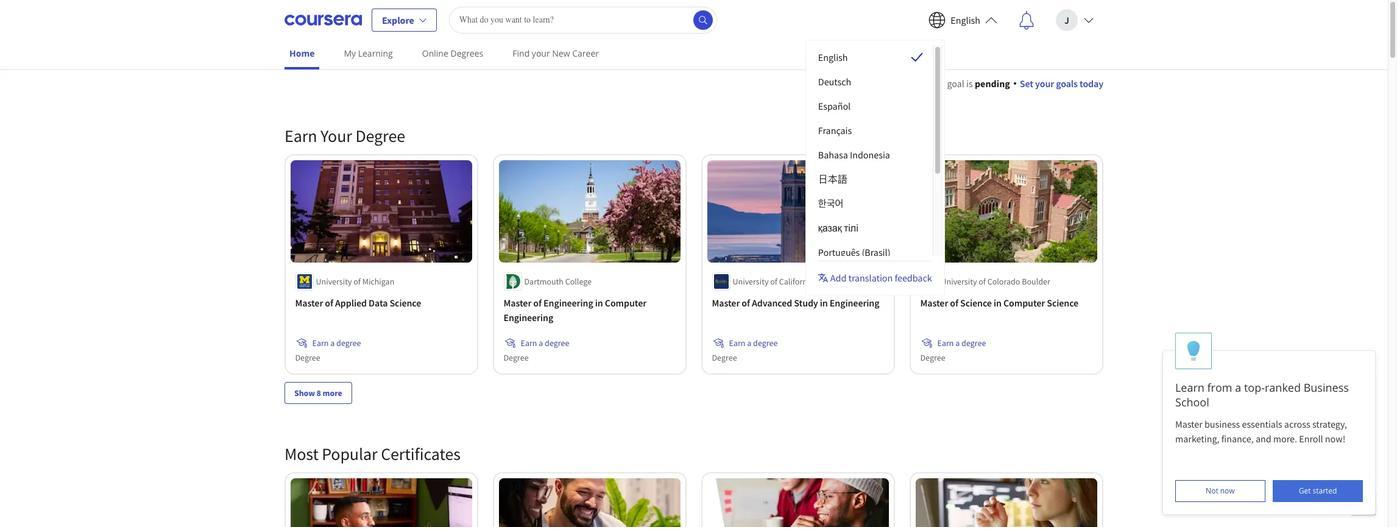 Task type: vqa. For each thing, say whether or not it's contained in the screenshot.
2023 within June 16, 2023 Article · 5 min read
no



Task type: describe. For each thing, give the bounding box(es) containing it.
school
[[1175, 395, 1209, 410]]

set your goals today
[[1020, 77, 1104, 90]]

earn a degree for science
[[938, 337, 986, 348]]

is
[[967, 77, 973, 90]]

new
[[552, 48, 570, 59]]

university for applied
[[316, 276, 352, 287]]

한국어 button
[[809, 191, 933, 215]]

in for master of science in computer science
[[994, 297, 1002, 309]]

help center image
[[1356, 495, 1371, 510]]

graduation cap image
[[924, 124, 939, 138]]

study
[[794, 297, 819, 309]]

bahasa
[[818, 148, 848, 161]]

explore
[[382, 14, 414, 26]]

english menu
[[809, 45, 942, 264]]

explore button
[[372, 8, 437, 31]]

english button for español button
[[809, 45, 933, 69]]

add translation feedback button
[[813, 265, 937, 290]]

français button
[[809, 118, 933, 142]]

finance,
[[1222, 433, 1254, 445]]

қазақ
[[818, 222, 842, 234]]

master of applied data science link
[[296, 295, 467, 310]]

master of engineering in computer engineering
[[504, 297, 647, 323]]

my learning link
[[339, 40, 398, 67]]

not now
[[1206, 486, 1235, 496]]

earn for master of science in computer science
[[938, 337, 954, 348]]

1 horizontal spatial your
[[900, 77, 918, 90]]

degree for master of science in computer science
[[921, 352, 946, 363]]

find your new career link
[[508, 40, 604, 67]]

қазақ тілі button
[[809, 215, 933, 240]]

degree for advanced
[[754, 337, 778, 348]]

business
[[1205, 418, 1240, 430]]

from
[[1207, 380, 1233, 395]]

3 science from the left
[[1047, 297, 1079, 309]]

online degrees
[[422, 48, 483, 59]]

certificates
[[381, 443, 461, 465]]

2 in from the left
[[820, 297, 828, 309]]

top-
[[1244, 380, 1265, 395]]

learn from a top-ranked business school
[[1175, 380, 1349, 410]]

not now button
[[1175, 480, 1266, 502]]

français
[[818, 124, 852, 136]]

earn your degree
[[285, 125, 405, 147]]

a for advanced
[[748, 337, 752, 348]]

feedback
[[895, 271, 932, 284]]

degree for science
[[962, 337, 986, 348]]

degree for engineering
[[545, 337, 570, 348]]

coursera image
[[285, 10, 362, 30]]

master of applied data science
[[296, 297, 422, 309]]

қазақ тілі
[[818, 222, 858, 234]]

university of michigan
[[316, 276, 395, 287]]

deutsch button
[[809, 69, 933, 94]]

master of science in computer science
[[921, 297, 1079, 309]]

2 science from the left
[[961, 297, 992, 309]]

my
[[344, 48, 356, 59]]

most popular certificates
[[285, 443, 461, 465]]

of for colorado
[[979, 276, 986, 287]]

degrees
[[451, 48, 483, 59]]

pending
[[975, 77, 1010, 90]]

your for find
[[532, 48, 550, 59]]

1 vertical spatial your
[[321, 125, 352, 147]]

alice element
[[1163, 333, 1376, 515]]

university for science
[[941, 276, 977, 287]]

add
[[830, 271, 847, 284]]

j button
[[1046, 0, 1104, 39]]

master of advanced study in engineering link
[[712, 295, 884, 310]]

my learning
[[344, 48, 393, 59]]

master for master of advanced study in engineering
[[712, 297, 740, 309]]

boulder
[[1022, 276, 1051, 287]]

popular
[[322, 443, 378, 465]]

What do you want to learn? text field
[[449, 6, 717, 33]]

master of advanced study in engineering
[[712, 297, 880, 309]]

now
[[1220, 486, 1235, 496]]

show 8 more button
[[285, 382, 352, 404]]

master for master of science in computer science
[[921, 297, 949, 309]]

college
[[566, 276, 592, 287]]

of for applied
[[325, 297, 334, 309]]

a for science
[[956, 337, 960, 348]]

ranked
[[1265, 380, 1301, 395]]

engineering down college
[[544, 297, 594, 309]]

0 vertical spatial english
[[951, 14, 980, 26]]

português (brasil)
[[818, 246, 891, 258]]

goal
[[947, 77, 965, 90]]

university of colorado boulder
[[941, 276, 1051, 287]]

applied
[[335, 297, 367, 309]]

master business essentials across strategy, marketing, finance, and more. enroll now!
[[1175, 418, 1349, 445]]

deutsch
[[818, 75, 851, 87]]

тілі
[[844, 222, 858, 234]]

home
[[289, 48, 315, 59]]

earn your degree collection element
[[277, 105, 1111, 423]]

degree for master of engineering in computer engineering
[[504, 352, 529, 363]]

most
[[285, 443, 319, 465]]

dartmouth college
[[525, 276, 592, 287]]

your career goal is pending
[[900, 77, 1010, 90]]



Task type: locate. For each thing, give the bounding box(es) containing it.
earn for master of engineering in computer engineering
[[521, 337, 537, 348]]

set
[[1020, 77, 1033, 90]]

your
[[532, 48, 550, 59], [1035, 77, 1054, 90]]

0 vertical spatial your
[[532, 48, 550, 59]]

1 in from the left
[[596, 297, 603, 309]]

online
[[422, 48, 448, 59]]

1 vertical spatial english button
[[809, 45, 933, 69]]

master inside master of science in computer science link
[[921, 297, 949, 309]]

data
[[369, 297, 388, 309]]

of left "colorado"
[[979, 276, 986, 287]]

find your new career
[[513, 48, 599, 59]]

1 computer from the left
[[605, 297, 647, 309]]

career
[[920, 77, 945, 90]]

of inside master of engineering in computer engineering
[[534, 297, 542, 309]]

english button for j dropdown button in the top of the page
[[919, 0, 1007, 39]]

engineering
[[544, 297, 594, 309], [830, 297, 880, 309], [504, 311, 554, 323]]

today
[[1080, 77, 1104, 90]]

not
[[1206, 486, 1219, 496]]

earn a degree for engineering
[[521, 337, 570, 348]]

business
[[1304, 380, 1349, 395]]

4 earn a degree from the left
[[938, 337, 986, 348]]

1 science from the left
[[390, 297, 422, 309]]

0 horizontal spatial english
[[818, 51, 848, 63]]

master inside master of applied data science link
[[296, 297, 323, 309]]

in inside master of engineering in computer engineering
[[596, 297, 603, 309]]

university up applied
[[316, 276, 352, 287]]

and
[[1256, 433, 1272, 445]]

of for advanced
[[742, 297, 750, 309]]

earn a degree for applied
[[313, 337, 361, 348]]

now!
[[1325, 433, 1346, 445]]

português
[[818, 246, 860, 258]]

indonesia
[[850, 148, 890, 161]]

degree down applied
[[337, 337, 361, 348]]

degree for master of applied data science
[[296, 352, 321, 363]]

1 horizontal spatial english
[[951, 14, 980, 26]]

a inside 'learn from a top-ranked business school'
[[1235, 380, 1241, 395]]

earn a degree down advanced
[[729, 337, 778, 348]]

master down feedback
[[921, 297, 949, 309]]

university up advanced
[[733, 276, 769, 287]]

earn a degree down applied
[[313, 337, 361, 348]]

computer for science
[[1004, 297, 1046, 309]]

of for california,
[[771, 276, 778, 287]]

None search field
[[449, 6, 717, 33]]

한국어
[[818, 197, 844, 209]]

a for applied
[[331, 337, 335, 348]]

earn a degree down master of engineering in computer engineering
[[521, 337, 570, 348]]

master
[[296, 297, 323, 309], [504, 297, 532, 309], [712, 297, 740, 309], [921, 297, 949, 309], [1175, 418, 1203, 430]]

most popular certificates collection element
[[277, 423, 1111, 527]]

degree for master of advanced study in engineering
[[712, 352, 737, 363]]

a for engineering
[[539, 337, 543, 348]]

across
[[1284, 418, 1311, 430]]

1 university from the left
[[316, 276, 352, 287]]

your right set
[[1035, 77, 1054, 90]]

earn a degree for advanced
[[729, 337, 778, 348]]

of left applied
[[325, 297, 334, 309]]

advanced
[[752, 297, 793, 309]]

0 vertical spatial english button
[[919, 0, 1007, 39]]

(brasil)
[[862, 246, 891, 258]]

of for science
[[951, 297, 959, 309]]

science right data
[[390, 297, 422, 309]]

translation
[[849, 271, 893, 284]]

español
[[818, 100, 851, 112]]

of left advanced
[[742, 297, 750, 309]]

colorado
[[988, 276, 1021, 287]]

in
[[596, 297, 603, 309], [820, 297, 828, 309], [994, 297, 1002, 309]]

your inside 'link'
[[532, 48, 550, 59]]

bahasa indonesia button
[[809, 142, 933, 167]]

berkeley
[[818, 276, 849, 287]]

get started link
[[1273, 480, 1363, 502]]

computer
[[605, 297, 647, 309], [1004, 297, 1046, 309]]

find
[[513, 48, 530, 59]]

degree
[[356, 125, 405, 147], [296, 352, 321, 363], [504, 352, 529, 363], [712, 352, 737, 363], [921, 352, 946, 363]]

degree down master of engineering in computer engineering
[[545, 337, 570, 348]]

master left applied
[[296, 297, 323, 309]]

0 horizontal spatial in
[[596, 297, 603, 309]]

of up advanced
[[771, 276, 778, 287]]

master left advanced
[[712, 297, 740, 309]]

science inside master of applied data science link
[[390, 297, 422, 309]]

0 horizontal spatial your
[[532, 48, 550, 59]]

of for engineering
[[534, 297, 542, 309]]

get
[[1299, 486, 1311, 496]]

j
[[1065, 14, 1069, 26]]

0 horizontal spatial university
[[316, 276, 352, 287]]

of for michigan
[[354, 276, 361, 287]]

engineering for master of engineering in computer engineering
[[504, 311, 554, 323]]

add translation feedback
[[830, 271, 932, 284]]

main content containing earn your degree
[[0, 62, 1388, 527]]

2 university from the left
[[733, 276, 769, 287]]

2 horizontal spatial university
[[941, 276, 977, 287]]

goals
[[1056, 77, 1078, 90]]

0 vertical spatial your
[[900, 77, 918, 90]]

set your goals today button
[[1014, 76, 1104, 91]]

1 horizontal spatial university
[[733, 276, 769, 287]]

4 degree from the left
[[962, 337, 986, 348]]

university for advanced
[[733, 276, 769, 287]]

español button
[[809, 94, 933, 118]]

show
[[294, 387, 315, 398]]

0 horizontal spatial computer
[[605, 297, 647, 309]]

line chart image
[[924, 146, 939, 160]]

a
[[331, 337, 335, 348], [539, 337, 543, 348], [748, 337, 752, 348], [956, 337, 960, 348], [1235, 380, 1241, 395]]

master for master of engineering in computer engineering
[[504, 297, 532, 309]]

degree
[[337, 337, 361, 348], [545, 337, 570, 348], [754, 337, 778, 348], [962, 337, 986, 348]]

more
[[323, 387, 342, 398]]

of down university of colorado boulder
[[951, 297, 959, 309]]

master of engineering in computer engineering link
[[504, 295, 676, 325]]

computer for engineering
[[605, 297, 647, 309]]

engineering down dartmouth
[[504, 311, 554, 323]]

engineering for master of advanced study in engineering
[[830, 297, 880, 309]]

degree for applied
[[337, 337, 361, 348]]

master up marketing,
[[1175, 418, 1203, 430]]

your inside dropdown button
[[1035, 77, 1054, 90]]

degree down advanced
[[754, 337, 778, 348]]

1 horizontal spatial science
[[961, 297, 992, 309]]

master of science in computer science link
[[921, 295, 1093, 310]]

computer inside master of science in computer science link
[[1004, 297, 1046, 309]]

master inside the master of advanced study in engineering link
[[712, 297, 740, 309]]

3 university from the left
[[941, 276, 977, 287]]

1 horizontal spatial computer
[[1004, 297, 1046, 309]]

smile image
[[924, 190, 939, 204]]

master inside master of engineering in computer engineering
[[504, 297, 532, 309]]

master for master of applied data science
[[296, 297, 323, 309]]

dartmouth
[[525, 276, 564, 287]]

essentials
[[1242, 418, 1283, 430]]

lightbulb tip image
[[1187, 340, 1200, 362]]

2 horizontal spatial science
[[1047, 297, 1079, 309]]

university
[[316, 276, 352, 287], [733, 276, 769, 287], [941, 276, 977, 287]]

learning
[[358, 48, 393, 59]]

your
[[900, 77, 918, 90], [321, 125, 352, 147]]

1 horizontal spatial your
[[1035, 77, 1054, 90]]

português (brasil) button
[[809, 240, 933, 264]]

1 horizontal spatial in
[[820, 297, 828, 309]]

english inside menu
[[818, 51, 848, 63]]

earn for master of applied data science
[[313, 337, 329, 348]]

strategy,
[[1313, 418, 1347, 430]]

computer inside master of engineering in computer engineering
[[605, 297, 647, 309]]

1 vertical spatial your
[[1035, 77, 1054, 90]]

master down dartmouth
[[504, 297, 532, 309]]

your right find
[[532, 48, 550, 59]]

california,
[[780, 276, 816, 287]]

of
[[354, 276, 361, 287], [771, 276, 778, 287], [979, 276, 986, 287], [325, 297, 334, 309], [534, 297, 542, 309], [742, 297, 750, 309], [951, 297, 959, 309]]

0 horizontal spatial your
[[321, 125, 352, 147]]

michigan
[[363, 276, 395, 287]]

home link
[[285, 40, 320, 69]]

engineering down the translation
[[830, 297, 880, 309]]

日本語
[[818, 173, 848, 185]]

1 degree from the left
[[337, 337, 361, 348]]

8
[[317, 387, 321, 398]]

main content
[[0, 62, 1388, 527]]

master inside master business essentials across strategy, marketing, finance, and more. enroll now!
[[1175, 418, 1203, 430]]

science down boulder
[[1047, 297, 1079, 309]]

master for master business essentials across strategy, marketing, finance, and more. enroll now!
[[1175, 418, 1203, 430]]

started
[[1313, 486, 1337, 496]]

3 earn a degree from the left
[[729, 337, 778, 348]]

日本語 button
[[809, 167, 933, 191]]

degree down the master of science in computer science
[[962, 337, 986, 348]]

online degrees link
[[417, 40, 488, 67]]

0 horizontal spatial science
[[390, 297, 422, 309]]

university of california, berkeley
[[733, 276, 849, 287]]

earn for master of advanced study in engineering
[[729, 337, 746, 348]]

english button
[[919, 0, 1007, 39], [809, 45, 933, 69]]

in for master of engineering in computer engineering
[[596, 297, 603, 309]]

1 earn a degree from the left
[[313, 337, 361, 348]]

repeat image
[[924, 168, 939, 182]]

enroll
[[1299, 433, 1323, 445]]

learn
[[1175, 380, 1205, 395]]

2 degree from the left
[[545, 337, 570, 348]]

2 computer from the left
[[1004, 297, 1046, 309]]

science down university of colorado boulder
[[961, 297, 992, 309]]

more.
[[1273, 433, 1297, 445]]

3 in from the left
[[994, 297, 1002, 309]]

your for set
[[1035, 77, 1054, 90]]

2 earn a degree from the left
[[521, 337, 570, 348]]

earn a degree down the master of science in computer science
[[938, 337, 986, 348]]

of down dartmouth
[[534, 297, 542, 309]]

3 degree from the left
[[754, 337, 778, 348]]

university left "colorado"
[[941, 276, 977, 287]]

show 8 more
[[294, 387, 342, 398]]

1 vertical spatial english
[[818, 51, 848, 63]]

2 horizontal spatial in
[[994, 297, 1002, 309]]

earn a degree
[[313, 337, 361, 348], [521, 337, 570, 348], [729, 337, 778, 348], [938, 337, 986, 348]]

of left michigan
[[354, 276, 361, 287]]

career
[[572, 48, 599, 59]]

bahasa indonesia
[[818, 148, 890, 161]]



